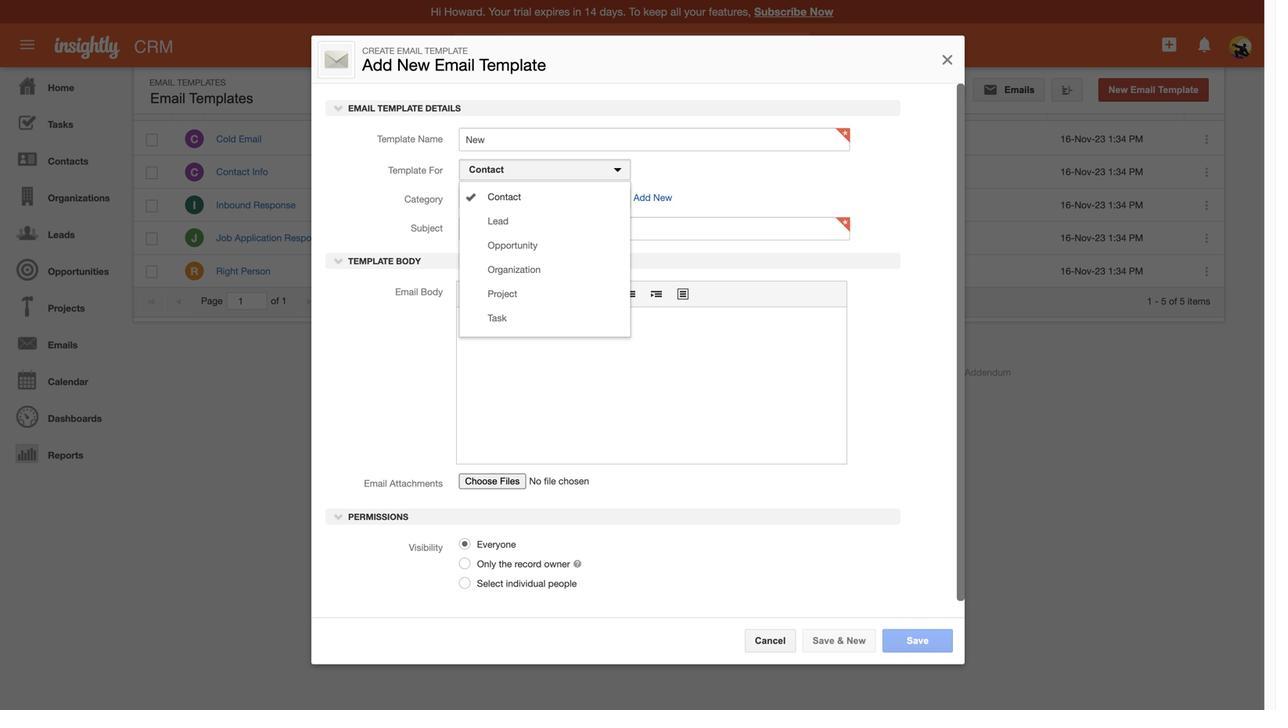 Task type: locate. For each thing, give the bounding box(es) containing it.
1 horizontal spatial name
[[418, 134, 443, 144]]

to
[[445, 133, 453, 144], [446, 266, 454, 277]]

none radio inside add new email template dialog
[[459, 578, 471, 589]]

5 16-nov-23 1:34 pm cell from the top
[[1049, 255, 1186, 288]]

2 0% from the top
[[947, 167, 960, 177]]

0% cell for thanks for applying...
[[932, 222, 1049, 255]]

contact button
[[459, 159, 631, 180]]

0 horizontal spatial emails link
[[4, 325, 125, 362]]

brown down lead link
[[557, 233, 584, 244]]

add new link
[[634, 192, 673, 203]]

1
[[282, 296, 287, 307], [1148, 296, 1153, 307]]

cold email
[[216, 133, 262, 144]]

emails link right the open
[[973, 78, 1045, 102]]

nov- for thanks for applying...
[[1075, 233, 1096, 244]]

4 0% cell from the top
[[932, 222, 1049, 255]]

contact inside contact link
[[488, 191, 521, 202]]

application
[[456, 281, 848, 465]]

1 horizontal spatial 1
[[1148, 296, 1153, 307]]

0 vertical spatial you
[[383, 133, 399, 144]]

date
[[1098, 101, 1119, 112]]

for left 'applying...'
[[402, 233, 413, 244]]

time
[[424, 133, 442, 144]]

howard brown down lead link
[[521, 233, 584, 244]]

sales for r
[[677, 266, 699, 277]]

save & new
[[813, 636, 866, 647]]

leads link
[[4, 214, 125, 251]]

1 for from the top
[[402, 166, 413, 177]]

1 horizontal spatial category
[[673, 101, 714, 112]]

brown up lead link
[[557, 200, 584, 210]]

application inside add new email template dialog
[[456, 281, 848, 465]]

response up job application response link
[[254, 200, 296, 210]]

save & new button
[[803, 630, 876, 653]]

2 vertical spatial for
[[402, 233, 413, 244]]

select
[[477, 578, 504, 589]]

of down right person link at the top of the page
[[271, 296, 279, 307]]

save right &
[[907, 636, 929, 647]]

3 1:34 from the top
[[1109, 200, 1127, 210]]

response inside j row
[[285, 233, 327, 244]]

row group
[[134, 123, 1225, 288]]

1 horizontal spatial subject
[[411, 223, 443, 234]]

howard brown link down lead link
[[521, 233, 584, 244]]

1:34 for do you have time to connect?
[[1109, 133, 1127, 144]]

owner
[[544, 559, 570, 570]]

you right do
[[383, 133, 399, 144]]

0 vertical spatial brown
[[557, 200, 584, 210]]

emails
[[1002, 85, 1035, 95], [48, 340, 78, 351]]

None radio
[[459, 578, 471, 589]]

the left right
[[457, 266, 470, 277]]

email
[[397, 46, 423, 56], [435, 55, 475, 74], [150, 77, 175, 88], [1131, 85, 1156, 95], [150, 90, 186, 106], [348, 103, 375, 114], [239, 133, 262, 144], [395, 287, 418, 298], [364, 478, 387, 489]]

body for email body
[[421, 287, 443, 298]]

1 c from the top
[[190, 133, 199, 146]]

1 vertical spatial category
[[405, 194, 443, 205]]

0 vertical spatial body
[[396, 257, 421, 267]]

4 16-nov-23 1:34 pm from the top
[[1061, 233, 1144, 244]]

contact for contact info
[[216, 166, 250, 177]]

application
[[235, 233, 282, 244]]

1 vertical spatial body
[[421, 287, 443, 298]]

4 nov- from the top
[[1075, 233, 1096, 244]]

leads
[[48, 229, 75, 240]]

2 chevron down image from the top
[[333, 511, 344, 522]]

1 vertical spatial to
[[446, 266, 454, 277]]

chevron down image left permissions
[[333, 511, 344, 522]]

4 16- from the top
[[1061, 233, 1075, 244]]

0 vertical spatial the
[[457, 266, 470, 277]]

1 brown from the top
[[557, 200, 584, 210]]

sales for i
[[677, 200, 699, 210]]

pm inside the i row
[[1130, 200, 1144, 210]]

2 howard from the top
[[521, 233, 554, 244]]

add up email template details
[[362, 55, 393, 74]]

0 horizontal spatial name
[[216, 101, 242, 112]]

template down email template details
[[377, 134, 416, 144]]

for inside the i row
[[402, 200, 413, 210]]

person?
[[494, 266, 528, 277]]

0 vertical spatial emails
[[1002, 85, 1035, 95]]

2 sales cell from the top
[[662, 255, 779, 288]]

row
[[134, 92, 1224, 121]]

person
[[241, 266, 271, 277]]

howard up lead link
[[521, 200, 554, 210]]

howard brown for howard brown cell
[[521, 200, 584, 210]]

3 23 from the top
[[1096, 200, 1106, 210]]

subject
[[368, 101, 402, 112], [411, 223, 443, 234]]

sales cell up hiring
[[662, 189, 779, 222]]

template for
[[388, 165, 443, 176]]

c left cold
[[190, 133, 199, 146]]

privacy
[[819, 367, 850, 378]]

only
[[477, 559, 496, 570]]

2 c row from the top
[[134, 156, 1225, 189]]

add up the subject text field
[[634, 192, 651, 203]]

2 5 from the left
[[1180, 296, 1186, 307]]

16-nov-23 1:34 pm for do you have time to connect?
[[1061, 133, 1144, 144]]

emails link
[[973, 78, 1045, 102], [4, 325, 125, 362]]

1 vertical spatial chevron down image
[[333, 511, 344, 522]]

contact cell
[[779, 222, 932, 255], [779, 255, 932, 288]]

to right me
[[446, 266, 454, 277]]

save
[[813, 636, 835, 647], [907, 636, 929, 647]]

1 vertical spatial sales cell
[[662, 255, 779, 288]]

23 inside j row
[[1096, 233, 1106, 244]]

0% inside j row
[[947, 233, 960, 244]]

1 c link from the top
[[185, 130, 204, 148]]

the
[[457, 266, 470, 277], [499, 559, 512, 570]]

0 vertical spatial howard brown
[[521, 200, 584, 210]]

howard brown link inside the r 'row'
[[521, 266, 584, 277]]

1 0% cell from the top
[[932, 123, 1049, 156]]

2 vertical spatial howard
[[521, 266, 554, 277]]

chevron down image
[[333, 103, 344, 114]]

1 thanks from the top
[[369, 166, 399, 177]]

visibility
[[409, 542, 443, 553]]

template up template name
[[378, 103, 423, 114]]

1 sales from the top
[[677, 200, 699, 210]]

3 for from the top
[[402, 233, 413, 244]]

template body
[[346, 257, 421, 267]]

page
[[201, 296, 223, 307]]

people
[[548, 578, 577, 589]]

you right can at top left
[[388, 266, 404, 277]]

16-nov-23 1:34 pm
[[1061, 133, 1144, 144], [1061, 166, 1144, 177], [1061, 200, 1144, 210], [1061, 233, 1144, 244], [1061, 266, 1144, 277]]

template left the type in the right of the page
[[790, 101, 831, 112]]

thanks inside j row
[[369, 233, 399, 244]]

privacy policy link
[[819, 367, 878, 378]]

0 vertical spatial emails link
[[973, 78, 1045, 102]]

1 1:34 from the top
[[1109, 133, 1127, 144]]

for inside j row
[[402, 233, 413, 244]]

23 inside the i row
[[1096, 200, 1106, 210]]

3 0% cell from the top
[[932, 189, 1049, 222]]

pm inside j row
[[1130, 233, 1144, 244]]

5 16-nov-23 1:34 pm from the top
[[1061, 266, 1144, 277]]

Name text field
[[459, 128, 850, 152]]

dashboards link
[[4, 398, 125, 435]]

0 vertical spatial sales cell
[[662, 189, 779, 222]]

j row
[[134, 222, 1225, 255]]

0% inside the i row
[[947, 200, 960, 210]]

2 nov- from the top
[[1075, 166, 1096, 177]]

0 vertical spatial howard brown link
[[521, 233, 584, 244]]

sales inside the r 'row'
[[677, 266, 699, 277]]

contact inside j row
[[791, 233, 825, 244]]

5 23 from the top
[[1096, 266, 1106, 277]]

right person link
[[216, 266, 279, 277]]

chevron down image for permissions
[[333, 511, 344, 522]]

0 vertical spatial c
[[190, 133, 199, 146]]

do you have time to connect?
[[369, 133, 495, 144]]

for for i
[[402, 200, 413, 210]]

do you have time to connect? link
[[369, 133, 495, 144]]

5 pm from the top
[[1130, 266, 1144, 277]]

2 16-nov-23 1:34 pm cell from the top
[[1049, 156, 1186, 189]]

i link
[[185, 196, 204, 214]]

1 0% from the top
[[947, 134, 960, 144]]

1 left -
[[1148, 296, 1153, 307]]

1 vertical spatial brown
[[557, 233, 584, 244]]

0% for thanks for applying...
[[947, 233, 960, 244]]

0 horizontal spatial emails
[[48, 340, 78, 351]]

2 16-nov-23 1:34 pm from the top
[[1061, 166, 1144, 177]]

you for can
[[388, 266, 404, 277]]

2 c link from the top
[[185, 163, 204, 181]]

0 vertical spatial category
[[673, 101, 714, 112]]

0 horizontal spatial save
[[813, 636, 835, 647]]

4 23 from the top
[[1096, 233, 1106, 244]]

1 sales cell from the top
[[662, 189, 779, 222]]

category up name text box
[[673, 101, 714, 112]]

0 vertical spatial chevron down image
[[333, 256, 344, 267]]

email body
[[395, 287, 443, 298]]

1 vertical spatial c
[[190, 166, 199, 179]]

for left for at left top
[[402, 166, 413, 177]]

2 howard brown from the top
[[521, 233, 584, 244]]

sales cell
[[662, 189, 779, 222], [662, 255, 779, 288]]

c for cold email
[[190, 133, 199, 146]]

of 1
[[271, 296, 287, 307]]

sales cell down hiring
[[662, 255, 779, 288]]

0 vertical spatial for
[[402, 166, 413, 177]]

0% inside the r 'row'
[[947, 266, 960, 277]]

1 vertical spatial for
[[402, 200, 413, 210]]

0% cell
[[932, 123, 1049, 156], [932, 156, 1049, 189], [932, 189, 1049, 222], [932, 222, 1049, 255], [932, 255, 1049, 288]]

2 16- from the top
[[1061, 166, 1075, 177]]

2 c from the top
[[190, 166, 199, 179]]

c link left cold
[[185, 130, 204, 148]]

individual
[[506, 578, 546, 589]]

chevron down image left can at top left
[[333, 256, 344, 267]]

to for the
[[446, 266, 454, 277]]

None checkbox
[[146, 100, 157, 112], [146, 167, 158, 179], [146, 100, 157, 112], [146, 167, 158, 179]]

1 horizontal spatial save
[[907, 636, 929, 647]]

new up date
[[1109, 85, 1128, 95]]

contact for contact cell associated with j
[[791, 233, 825, 244]]

1 16- from the top
[[1061, 133, 1075, 144]]

2 contact cell from the top
[[779, 255, 932, 288]]

16- for thanks for contacting us.
[[1061, 200, 1075, 210]]

1 vertical spatial howard brown link
[[521, 266, 584, 277]]

4 1:34 from the top
[[1109, 233, 1127, 244]]

nov- inside j row
[[1075, 233, 1096, 244]]

c link up i link
[[185, 163, 204, 181]]

1 vertical spatial sales
[[677, 266, 699, 277]]

menu
[[460, 187, 630, 332]]

contact cell for j
[[779, 222, 932, 255]]

5 16- from the top
[[1061, 266, 1075, 277]]

3 16-nov-23 1:34 pm from the top
[[1061, 200, 1144, 210]]

pm
[[1130, 133, 1144, 144], [1130, 166, 1144, 177], [1130, 200, 1144, 210], [1130, 233, 1144, 244], [1130, 266, 1144, 277]]

1 1 from the left
[[282, 296, 287, 307]]

5 nov- from the top
[[1075, 266, 1096, 277]]

howard brown link up project link
[[521, 266, 584, 277]]

toolbar
[[457, 282, 847, 308]]

1 howard brown from the top
[[521, 200, 584, 210]]

project
[[488, 289, 518, 299]]

email templates button
[[146, 87, 257, 110]]

sales down hiring
[[677, 266, 699, 277]]

dashboards
[[48, 413, 102, 424]]

info
[[252, 166, 268, 177]]

2 sales from the top
[[677, 266, 699, 277]]

1 pm from the top
[[1130, 133, 1144, 144]]

5 right -
[[1162, 296, 1167, 307]]

5
[[1162, 296, 1167, 307], [1180, 296, 1186, 307]]

2 vertical spatial brown
[[557, 266, 584, 277]]

brown inside the r 'row'
[[557, 266, 584, 277]]

4 pm from the top
[[1130, 233, 1144, 244]]

menu containing contact
[[460, 187, 630, 332]]

thanks for j
[[369, 233, 399, 244]]

c link for contact info
[[185, 163, 204, 181]]

23 for do you have time to connect?
[[1096, 133, 1106, 144]]

3 16- from the top
[[1061, 200, 1075, 210]]

thanks up template body
[[369, 233, 399, 244]]

for left contacting
[[402, 200, 413, 210]]

sales
[[677, 200, 699, 210], [677, 266, 699, 277]]

thanks up thanks for applying...
[[369, 200, 399, 210]]

1 vertical spatial howard
[[521, 233, 554, 244]]

1 vertical spatial subject
[[411, 223, 443, 234]]

0 vertical spatial thanks
[[369, 166, 399, 177]]

3 16-nov-23 1:34 pm cell from the top
[[1049, 189, 1186, 222]]

0% cell for thanks for contacting us.
[[932, 189, 1049, 222]]

howard up project link
[[521, 266, 554, 277]]

home
[[48, 82, 74, 93]]

16-nov-23 1:34 pm for thanks for contacting us.
[[1061, 200, 1144, 210]]

add inside create email template add new email template
[[362, 55, 393, 74]]

cancel
[[755, 636, 786, 647]]

chevron down image for template body
[[333, 256, 344, 267]]

2 save from the left
[[907, 636, 929, 647]]

brown up project link
[[557, 266, 584, 277]]

23
[[1096, 133, 1106, 144], [1096, 166, 1106, 177], [1096, 200, 1106, 210], [1096, 233, 1106, 244], [1096, 266, 1106, 277]]

3 howard from the top
[[521, 266, 554, 277]]

contact inside the r 'row'
[[791, 266, 825, 277]]

sales cell for i
[[662, 189, 779, 222]]

point
[[406, 266, 428, 277]]

to right time
[[445, 133, 453, 144]]

4 0% from the top
[[947, 233, 960, 244]]

howard brown up lead link
[[521, 200, 584, 210]]

thanks
[[369, 166, 399, 177], [369, 200, 399, 210], [369, 233, 399, 244]]

cell
[[509, 123, 662, 156], [662, 123, 779, 156], [779, 123, 932, 156], [509, 156, 662, 189], [662, 156, 779, 189], [779, 156, 932, 189], [779, 189, 932, 222]]

template up details
[[425, 46, 468, 56]]

c row
[[134, 123, 1225, 156], [134, 156, 1225, 189]]

new email template link
[[1099, 78, 1209, 102]]

5 1:34 from the top
[[1109, 266, 1127, 277]]

1 vertical spatial name
[[418, 134, 443, 144]]

23 inside the r 'row'
[[1096, 266, 1106, 277]]

0 vertical spatial response
[[254, 200, 296, 210]]

thanks inside the i row
[[369, 200, 399, 210]]

the right only
[[499, 559, 512, 570]]

nov- for thanks for connecting
[[1075, 166, 1096, 177]]

16- inside the i row
[[1061, 200, 1075, 210]]

howard brown inside cell
[[521, 200, 584, 210]]

0 horizontal spatial the
[[457, 266, 470, 277]]

0 horizontal spatial add
[[362, 55, 393, 74]]

thanks for applying... link
[[369, 233, 459, 244]]

0 vertical spatial howard
[[521, 200, 554, 210]]

1 chevron down image from the top
[[333, 256, 344, 267]]

1 down job application response link
[[282, 296, 287, 307]]

howard brown link
[[521, 233, 584, 244], [521, 266, 584, 277]]

1 nov- from the top
[[1075, 133, 1096, 144]]

pm inside the r 'row'
[[1130, 266, 1144, 277]]

16- inside j row
[[1061, 233, 1075, 244]]

3 nov- from the top
[[1075, 200, 1096, 210]]

None checkbox
[[146, 134, 158, 146], [146, 200, 158, 212], [146, 233, 158, 245], [146, 266, 158, 278], [146, 134, 158, 146], [146, 200, 158, 212], [146, 233, 158, 245], [146, 266, 158, 278]]

0 vertical spatial add
[[362, 55, 393, 74]]

menu inside add new email template dialog
[[460, 187, 630, 332]]

category down thanks for connecting link
[[405, 194, 443, 205]]

None file field
[[459, 473, 637, 496]]

2 0% cell from the top
[[932, 156, 1049, 189]]

emails inside navigation
[[48, 340, 78, 351]]

organizations
[[48, 193, 110, 204]]

1 horizontal spatial emails link
[[973, 78, 1045, 102]]

nov- inside the r 'row'
[[1075, 266, 1096, 277]]

template name
[[377, 134, 443, 144]]

j
[[191, 232, 198, 245]]

body down thanks for applying...
[[396, 257, 421, 267]]

policy
[[853, 367, 878, 378]]

the inside 'row'
[[457, 266, 470, 277]]

brown
[[557, 200, 584, 210], [557, 233, 584, 244], [557, 266, 584, 277]]

1 23 from the top
[[1096, 133, 1106, 144]]

3 0% from the top
[[947, 200, 960, 210]]

template inside row
[[790, 101, 831, 112]]

1 horizontal spatial the
[[499, 559, 512, 570]]

nov- for thanks for contacting us.
[[1075, 200, 1096, 210]]

1 vertical spatial howard brown
[[521, 233, 584, 244]]

0 horizontal spatial of
[[271, 296, 279, 307]]

1 vertical spatial c link
[[185, 163, 204, 181]]

2 1:34 from the top
[[1109, 166, 1127, 177]]

0 vertical spatial to
[[445, 133, 453, 144]]

None radio
[[459, 538, 471, 550], [459, 558, 471, 570], [459, 538, 471, 550], [459, 558, 471, 570]]

nov- inside the i row
[[1075, 200, 1096, 210]]

navigation
[[0, 67, 125, 472]]

5 left items at right top
[[1180, 296, 1186, 307]]

nov- for do you have time to connect?
[[1075, 133, 1096, 144]]

2 pm from the top
[[1130, 166, 1144, 177]]

2 for from the top
[[402, 200, 413, 210]]

you inside the r 'row'
[[388, 266, 404, 277]]

1 horizontal spatial of
[[1170, 296, 1178, 307]]

16-nov-23 1:34 pm cell for thanks for connecting
[[1049, 156, 1186, 189]]

16-
[[1061, 133, 1075, 144], [1061, 166, 1075, 177], [1061, 200, 1075, 210], [1061, 233, 1075, 244], [1061, 266, 1075, 277]]

c up i link
[[190, 166, 199, 179]]

1 vertical spatial you
[[388, 266, 404, 277]]

r row
[[134, 255, 1225, 288]]

2 vertical spatial thanks
[[369, 233, 399, 244]]

new right &
[[847, 636, 866, 647]]

2 thanks from the top
[[369, 200, 399, 210]]

organization
[[488, 264, 541, 275]]

1 vertical spatial response
[[285, 233, 327, 244]]

0 vertical spatial c link
[[185, 130, 204, 148]]

1 vertical spatial the
[[499, 559, 512, 570]]

3 thanks from the top
[[369, 233, 399, 244]]

new email template
[[1109, 85, 1199, 95]]

body down me
[[421, 287, 443, 298]]

c link for cold email
[[185, 130, 204, 148]]

sales up hiring
[[677, 200, 699, 210]]

1 16-nov-23 1:34 pm cell from the top
[[1049, 123, 1186, 156]]

thanks inside c row
[[369, 166, 399, 177]]

howard brown inside j row
[[521, 233, 584, 244]]

howard
[[521, 200, 554, 210], [521, 233, 554, 244], [521, 266, 554, 277]]

c link
[[185, 130, 204, 148], [185, 163, 204, 181]]

3 brown from the top
[[557, 266, 584, 277]]

save left &
[[813, 636, 835, 647]]

for inside c row
[[402, 166, 413, 177]]

new right create
[[397, 55, 430, 74]]

subject down thanks for contacting us. link
[[411, 223, 443, 234]]

i row
[[134, 189, 1225, 222]]

1 contact cell from the top
[[779, 222, 932, 255]]

4 16-nov-23 1:34 pm cell from the top
[[1049, 222, 1186, 255]]

1:34 inside j row
[[1109, 233, 1127, 244]]

1 howard from the top
[[521, 200, 554, 210]]

16-nov-23 1:34 pm inside j row
[[1061, 233, 1144, 244]]

subject up do
[[368, 101, 402, 112]]

thanks for contacting us. link
[[369, 200, 475, 210]]

1 horizontal spatial 5
[[1180, 296, 1186, 307]]

3 pm from the top
[[1130, 200, 1144, 210]]

2 brown from the top
[[557, 233, 584, 244]]

0 horizontal spatial subject
[[368, 101, 402, 112]]

contact inside c row
[[216, 166, 250, 177]]

16-nov-23 1:34 pm inside the i row
[[1061, 200, 1144, 210]]

open
[[942, 101, 967, 112]]

&
[[838, 636, 844, 647]]

5 0% from the top
[[947, 266, 960, 277]]

howard brown link inside j row
[[521, 233, 584, 244]]

response right application
[[285, 233, 327, 244]]

navigation containing home
[[0, 67, 125, 472]]

howard down lead link
[[521, 233, 554, 244]]

permissions
[[346, 512, 409, 522]]

open rate
[[942, 101, 990, 112]]

for
[[429, 165, 443, 176]]

of right -
[[1170, 296, 1178, 307]]

0 horizontal spatial category
[[405, 194, 443, 205]]

2 howard brown link from the top
[[521, 266, 584, 277]]

thanks down do
[[369, 166, 399, 177]]

task
[[488, 313, 507, 324]]

pm for thanks for applying...
[[1130, 233, 1144, 244]]

16-nov-23 1:34 pm cell
[[1049, 123, 1186, 156], [1049, 156, 1186, 189], [1049, 189, 1186, 222], [1049, 222, 1186, 255], [1049, 255, 1186, 288]]

name inside add new email template dialog
[[418, 134, 443, 144]]

to inside the r 'row'
[[446, 266, 454, 277]]

0 vertical spatial sales
[[677, 200, 699, 210]]

sales inside the i row
[[677, 200, 699, 210]]

job application response
[[216, 233, 327, 244]]

1 vertical spatial emails
[[48, 340, 78, 351]]

to inside c row
[[445, 133, 453, 144]]

1 save from the left
[[813, 636, 835, 647]]

2 23 from the top
[[1096, 166, 1106, 177]]

howard brown for howard brown link in the j row
[[521, 233, 584, 244]]

row containing name
[[134, 92, 1224, 121]]

1 vertical spatial thanks
[[369, 200, 399, 210]]

organizations link
[[4, 178, 125, 214]]

16- for do you have time to connect?
[[1061, 133, 1075, 144]]

add
[[362, 55, 393, 74], [634, 192, 651, 203]]

type
[[834, 101, 854, 112]]

1 howard brown link from the top
[[521, 233, 584, 244]]

processing
[[916, 367, 963, 378]]

1 vertical spatial add
[[634, 192, 651, 203]]

2 1 from the left
[[1148, 296, 1153, 307]]

23 for thanks for connecting
[[1096, 166, 1106, 177]]

create email template add new email template
[[362, 46, 546, 74]]

1 16-nov-23 1:34 pm from the top
[[1061, 133, 1144, 144]]

toolbar inside application
[[457, 282, 847, 308]]

emails link down projects
[[4, 325, 125, 362]]

template left point
[[348, 257, 394, 267]]

0 horizontal spatial 5
[[1162, 296, 1167, 307]]

body for template body
[[396, 257, 421, 267]]

0 horizontal spatial 1
[[282, 296, 287, 307]]

chevron down image
[[333, 256, 344, 267], [333, 511, 344, 522]]

0 vertical spatial subject
[[368, 101, 402, 112]]

new inside button
[[847, 636, 866, 647]]

1:34 inside the i row
[[1109, 200, 1127, 210]]



Task type: vqa. For each thing, say whether or not it's contained in the screenshot.
howard brown within J row
yes



Task type: describe. For each thing, give the bounding box(es) containing it.
contact for r's contact cell
[[791, 266, 825, 277]]

have
[[401, 133, 421, 144]]

general button
[[459, 188, 631, 209]]

pm for thanks for connecting
[[1130, 166, 1144, 177]]

1:34 for thanks for contacting us.
[[1109, 200, 1127, 210]]

howard brown cell
[[509, 189, 662, 222]]

lead
[[488, 216, 509, 227]]

1 5 from the left
[[1162, 296, 1167, 307]]

us.
[[463, 200, 475, 210]]

thanks for i
[[369, 200, 399, 210]]

addendum
[[965, 367, 1011, 378]]

cold
[[216, 133, 236, 144]]

attachments
[[390, 478, 443, 489]]

notifications image
[[1196, 35, 1215, 54]]

created
[[1060, 101, 1096, 112]]

pm for thanks for contacting us.
[[1130, 200, 1144, 210]]

data
[[894, 367, 913, 378]]

category inside row
[[673, 101, 714, 112]]

save for save
[[907, 636, 929, 647]]

r link
[[185, 262, 204, 281]]

1 of from the left
[[271, 296, 279, 307]]

blog
[[441, 367, 460, 378]]

howard brown link for r
[[521, 266, 584, 277]]

only the record owner
[[477, 559, 573, 570]]

sales cell for r
[[662, 255, 779, 288]]

opportunities link
[[4, 251, 125, 288]]

save for save & new
[[813, 636, 835, 647]]

hiring cell
[[662, 222, 779, 255]]

details
[[426, 103, 461, 114]]

0 vertical spatial name
[[216, 101, 242, 112]]

email inside the new email template link
[[1131, 85, 1156, 95]]

template down notifications icon
[[1159, 85, 1199, 95]]

select individual people
[[475, 578, 577, 589]]

me
[[430, 266, 443, 277]]

0% cell for do you have time to connect?
[[932, 123, 1049, 156]]

applying...
[[416, 233, 459, 244]]

subscribe now link
[[755, 5, 834, 18]]

23 for thanks for contacting us.
[[1096, 200, 1106, 210]]

row group containing c
[[134, 123, 1225, 288]]

this record will only be visible to its creator and administrators. image
[[573, 559, 582, 570]]

1 horizontal spatial emails
[[1002, 85, 1035, 95]]

right person
[[216, 266, 271, 277]]

email attachments
[[364, 478, 443, 489]]

can you point me to the right person? howard brown
[[369, 266, 584, 277]]

16- for thanks for applying...
[[1061, 233, 1075, 244]]

howard inside the r 'row'
[[521, 266, 554, 277]]

16-nov-23 1:34 pm cell for thanks for contacting us.
[[1049, 189, 1186, 222]]

calendar link
[[4, 362, 125, 398]]

now
[[810, 5, 834, 18]]

0% for thanks for connecting
[[947, 167, 960, 177]]

connect?
[[456, 133, 495, 144]]

subject inside row
[[368, 101, 402, 112]]

job
[[216, 233, 232, 244]]

template type
[[790, 101, 854, 112]]

contact info
[[216, 166, 268, 177]]

subscribe now
[[755, 5, 834, 18]]

howard inside j row
[[521, 233, 554, 244]]

contact link
[[460, 187, 630, 207]]

contact cell for r
[[779, 255, 932, 288]]

rate
[[969, 101, 990, 112]]

16-nov-23 1:34 pm for thanks for applying...
[[1061, 233, 1144, 244]]

projects link
[[4, 288, 125, 325]]

1:34 for thanks for applying...
[[1109, 233, 1127, 244]]

inbound
[[216, 200, 251, 210]]

2 of from the left
[[1170, 296, 1178, 307]]

new inside create email template add new email template
[[397, 55, 430, 74]]

i
[[193, 199, 196, 212]]

16-nov-23 1:34 pm for thanks for connecting
[[1061, 166, 1144, 177]]

5 0% cell from the top
[[932, 255, 1049, 288]]

contacting
[[416, 200, 460, 210]]

subject inside add new email template dialog
[[411, 223, 443, 234]]

1 vertical spatial emails link
[[4, 325, 125, 362]]

crm
[[134, 37, 173, 57]]

none file field inside add new email template dialog
[[459, 473, 637, 496]]

right
[[473, 266, 492, 277]]

response inside the i row
[[254, 200, 296, 210]]

create
[[362, 46, 395, 56]]

16- inside the r 'row'
[[1061, 266, 1075, 277]]

howard brown link for j
[[521, 233, 584, 244]]

owner
[[521, 101, 550, 112]]

task link
[[460, 308, 630, 328]]

to for connect?
[[445, 133, 453, 144]]

ok image
[[465, 192, 476, 203]]

16- for thanks for connecting
[[1061, 166, 1075, 177]]

privacy policy
[[819, 367, 878, 378]]

reports link
[[4, 435, 125, 472]]

right
[[216, 266, 238, 277]]

1 - 5 of 5 items
[[1148, 296, 1211, 307]]

1:34 inside the r 'row'
[[1109, 266, 1127, 277]]

thanks for connecting link
[[369, 166, 462, 177]]

23 for thanks for applying...
[[1096, 233, 1106, 244]]

email template details
[[346, 103, 461, 114]]

1 horizontal spatial add
[[634, 192, 651, 203]]

blog link
[[441, 367, 460, 378]]

cold email link
[[216, 133, 270, 144]]

brown inside cell
[[557, 200, 584, 210]]

projects
[[48, 303, 85, 314]]

general
[[469, 193, 504, 204]]

can you point me to the right person? link
[[369, 266, 528, 277]]

thanks for contacting us.
[[369, 200, 475, 210]]

tasks
[[48, 119, 73, 130]]

template up owner at the left of the page
[[480, 55, 546, 74]]

contact inside the contact button
[[469, 164, 504, 175]]

save button
[[883, 630, 953, 653]]

thanks for connecting
[[369, 166, 462, 177]]

category inside add new email template dialog
[[405, 194, 443, 205]]

opportunities
[[48, 266, 109, 277]]

do
[[369, 133, 381, 144]]

data processing addendum
[[894, 367, 1011, 378]]

0% for do you have time to connect?
[[947, 134, 960, 144]]

reports
[[48, 450, 83, 461]]

for for c
[[402, 166, 413, 177]]

hiring
[[677, 233, 701, 244]]

c for contact info
[[190, 166, 199, 179]]

calendar
[[48, 377, 88, 387]]

0% cell for thanks for connecting
[[932, 156, 1049, 189]]

contact info link
[[216, 166, 276, 177]]

thanks for c
[[369, 166, 399, 177]]

new up the subject text field
[[654, 192, 673, 203]]

items
[[1188, 296, 1211, 307]]

0% for thanks for contacting us.
[[947, 200, 960, 210]]

j link
[[185, 229, 204, 248]]

0 vertical spatial templates
[[177, 77, 226, 88]]

1 c row from the top
[[134, 123, 1225, 156]]

the inside add new email template dialog
[[499, 559, 512, 570]]

Subject text field
[[459, 217, 850, 241]]

1 vertical spatial templates
[[189, 90, 253, 106]]

Search all data.... text field
[[502, 33, 810, 61]]

add new email template dialog
[[312, 36, 965, 665]]

brown inside j row
[[557, 233, 584, 244]]

template left for at left top
[[388, 165, 427, 176]]

contacts
[[48, 156, 89, 167]]

1:34 for thanks for connecting
[[1109, 166, 1127, 177]]

lead link
[[460, 211, 630, 231]]

job application response link
[[216, 233, 335, 244]]

howard inside cell
[[521, 200, 554, 210]]

tasks link
[[4, 104, 125, 141]]

Search this list... text field
[[663, 78, 839, 102]]

16-nov-23 1:34 pm cell for do you have time to connect?
[[1049, 123, 1186, 156]]

for for j
[[402, 233, 413, 244]]

everyone
[[475, 539, 516, 550]]

close image
[[940, 50, 956, 69]]

record
[[515, 559, 542, 570]]

pm for do you have time to connect?
[[1130, 133, 1144, 144]]

you for do
[[383, 133, 399, 144]]

16-nov-23 1:34 pm cell for thanks for applying...
[[1049, 222, 1186, 255]]

16-nov-23 1:34 pm inside the r 'row'
[[1061, 266, 1144, 277]]



